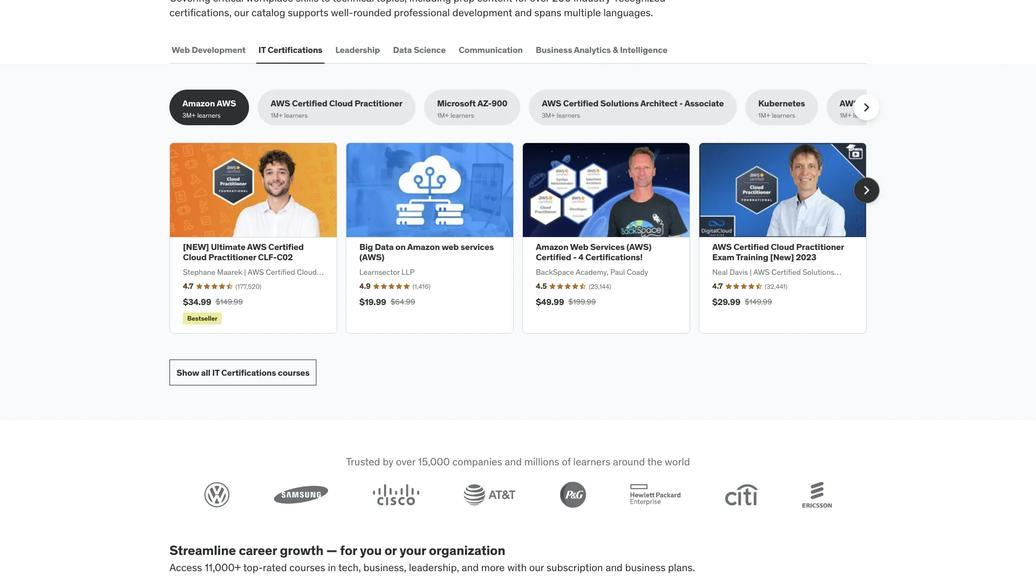 Task type: locate. For each thing, give the bounding box(es) containing it.
1 associate from the left
[[685, 98, 724, 109]]

business analytics & intelligence
[[536, 44, 668, 55]]

web development button
[[170, 37, 248, 63]]

1 vertical spatial over
[[396, 455, 416, 468]]

1 vertical spatial data
[[375, 241, 394, 252]]

it certifications button
[[257, 37, 325, 63]]

0 horizontal spatial for
[[340, 542, 357, 558]]

2 3m+ from the left
[[542, 111, 555, 120]]

developer
[[899, 98, 940, 109]]

1 horizontal spatial over
[[530, 0, 550, 4]]

-
[[680, 98, 683, 109], [941, 98, 945, 109], [573, 252, 577, 263]]

next image for topic filters element
[[859, 99, 876, 116]]

skills
[[296, 0, 319, 4]]

courses
[[278, 367, 310, 378], [290, 561, 326, 574]]

leadership button
[[333, 37, 382, 63]]

data left on
[[375, 241, 394, 252]]

certified inside amazon web services (aws) certified - 4 certifications!
[[536, 252, 572, 263]]

it right all
[[212, 367, 220, 378]]

aws inside 'aws certified solutions architect - associate 3m+ learners'
[[542, 98, 562, 109]]

2 next image from the top
[[859, 182, 876, 199]]

for right "content"
[[515, 0, 528, 4]]

over up spans
[[530, 0, 550, 4]]

trusted by over 15,000 companies and millions of learners around the world
[[346, 455, 691, 468]]

critical
[[213, 0, 244, 4]]

1 horizontal spatial our
[[530, 561, 544, 574]]

to
[[321, 0, 330, 4]]

1 3m+ from the left
[[183, 111, 196, 120]]

spans
[[535, 6, 562, 19]]

show all it certifications courses
[[177, 367, 310, 378]]

data
[[393, 44, 412, 55], [375, 241, 394, 252]]

1m+ inside aws certified developer - associate 1m+ learners
[[840, 111, 852, 120]]

over
[[530, 0, 550, 4], [396, 455, 416, 468]]

cloud inside aws certified cloud practitioner 1m+ learners
[[329, 98, 353, 109]]

1 vertical spatial for
[[340, 542, 357, 558]]

1m+ inside the microsoft az-900 1m+ learners
[[437, 111, 449, 120]]

aws certified cloud practitioner exam training [new] 2023 link
[[713, 241, 845, 263]]

1 vertical spatial it
[[212, 367, 220, 378]]

aws
[[217, 98, 236, 109], [271, 98, 290, 109], [542, 98, 562, 109], [840, 98, 860, 109], [247, 241, 267, 252], [713, 241, 732, 252]]

0 horizontal spatial web
[[172, 44, 190, 55]]

2 horizontal spatial cloud
[[771, 241, 795, 252]]

leadership
[[336, 44, 380, 55]]

amazon web services (aws) certified - 4 certifications!
[[536, 241, 652, 263]]

aws inside [new] ultimate aws certified cloud practitioner clf-c02
[[247, 241, 267, 252]]

microsoft
[[437, 98, 476, 109]]

2 associate from the left
[[946, 98, 986, 109]]

over right by
[[396, 455, 416, 468]]

certified inside aws certified developer - associate 1m+ learners
[[861, 98, 897, 109]]

1 horizontal spatial it
[[259, 44, 266, 55]]

cloud
[[329, 98, 353, 109], [771, 241, 795, 252], [183, 252, 207, 263]]

[new]
[[771, 252, 795, 263]]

next image
[[859, 99, 876, 116], [859, 182, 876, 199]]

—
[[327, 542, 337, 558]]

it certifications
[[259, 44, 323, 55]]

big
[[360, 241, 373, 252]]

2 horizontal spatial amazon
[[536, 241, 569, 252]]

3m+
[[183, 111, 196, 120], [542, 111, 555, 120]]

certified
[[292, 98, 328, 109], [564, 98, 599, 109], [861, 98, 897, 109], [269, 241, 304, 252], [734, 241, 770, 252], [536, 252, 572, 263]]

in
[[328, 561, 336, 574]]

2 horizontal spatial -
[[941, 98, 945, 109]]

3 1m+ from the left
[[759, 111, 771, 120]]

practitioner inside aws certified cloud practitioner 1m+ learners
[[355, 98, 403, 109]]

certified inside aws certified cloud practitioner 1m+ learners
[[292, 98, 328, 109]]

1 vertical spatial next image
[[859, 182, 876, 199]]

certified inside [new] ultimate aws certified cloud practitioner clf-c02
[[269, 241, 304, 252]]

and
[[515, 6, 532, 19], [505, 455, 522, 468], [462, 561, 479, 574], [606, 561, 623, 574]]

0 horizontal spatial cloud
[[183, 252, 207, 263]]

associate right architect
[[685, 98, 724, 109]]

and left spans
[[515, 6, 532, 19]]

certifications
[[268, 44, 323, 55], [221, 367, 276, 378]]

associate
[[685, 98, 724, 109], [946, 98, 986, 109]]

1 vertical spatial courses
[[290, 561, 326, 574]]

- right architect
[[680, 98, 683, 109]]

amazon inside amazon web services (aws) certified - 4 certifications!
[[536, 241, 569, 252]]

1m+ inside the kubernetes 1m+ learners
[[759, 111, 771, 120]]

languages.
[[604, 6, 654, 19]]

0 horizontal spatial (aws)
[[360, 252, 385, 263]]

aws inside aws certified developer - associate 1m+ learners
[[840, 98, 860, 109]]

hewlett packard enterprise logo image
[[630, 484, 681, 506]]

kubernetes
[[759, 98, 806, 109]]

for right "—"
[[340, 542, 357, 558]]

0 horizontal spatial amazon
[[183, 98, 215, 109]]

recognized
[[615, 0, 666, 4]]

aws inside amazon aws 3m+ learners
[[217, 98, 236, 109]]

workplace
[[246, 0, 293, 4]]

1 horizontal spatial amazon
[[408, 241, 440, 252]]

0 horizontal spatial our
[[234, 6, 249, 19]]

(aws)
[[627, 241, 652, 252], [360, 252, 385, 263]]

it down catalog
[[259, 44, 266, 55]]

amazon aws 3m+ learners
[[183, 98, 236, 120]]

data inside big data on amazon web services (aws)
[[375, 241, 394, 252]]

cisco logo image
[[373, 484, 420, 506]]

3m+ inside 'aws certified solutions architect - associate 3m+ learners'
[[542, 111, 555, 120]]

your
[[400, 542, 426, 558]]

cloud for training
[[771, 241, 795, 252]]

1 horizontal spatial 3m+
[[542, 111, 555, 120]]

0 vertical spatial our
[[234, 6, 249, 19]]

1 vertical spatial web
[[570, 241, 589, 252]]

volkswagen logo image
[[204, 482, 230, 508]]

0 horizontal spatial -
[[573, 252, 577, 263]]

- inside aws certified developer - associate 1m+ learners
[[941, 98, 945, 109]]

1 horizontal spatial cloud
[[329, 98, 353, 109]]

science
[[414, 44, 446, 55]]

certifications right all
[[221, 367, 276, 378]]

courses inside streamline career growth — for you or your organization access 11,000+ top-rated courses in tech, business, leadership, and more with our subscription and business plans.
[[290, 561, 326, 574]]

0 horizontal spatial 3m+
[[183, 111, 196, 120]]

0 vertical spatial web
[[172, 44, 190, 55]]

0 vertical spatial it
[[259, 44, 266, 55]]

1 next image from the top
[[859, 99, 876, 116]]

ericsson logo image
[[803, 482, 833, 508]]

1m+
[[271, 111, 283, 120], [437, 111, 449, 120], [759, 111, 771, 120], [840, 111, 852, 120]]

it
[[259, 44, 266, 55], [212, 367, 220, 378]]

practitioner inside aws certified cloud practitioner exam training [new] 2023
[[797, 241, 845, 252]]

1 horizontal spatial -
[[680, 98, 683, 109]]

web inside button
[[172, 44, 190, 55]]

3m+ inside amazon aws 3m+ learners
[[183, 111, 196, 120]]

web
[[442, 241, 459, 252]]

1 1m+ from the left
[[271, 111, 283, 120]]

15,000
[[418, 455, 450, 468]]

practitioner
[[355, 98, 403, 109], [797, 241, 845, 252], [209, 252, 256, 263]]

cloud for learners
[[329, 98, 353, 109]]

amazon inside big data on amazon web services (aws)
[[408, 241, 440, 252]]

0 horizontal spatial practitioner
[[209, 252, 256, 263]]

all
[[201, 367, 211, 378]]

plans.
[[669, 561, 696, 574]]

amazon for amazon aws 3m+ learners
[[183, 98, 215, 109]]

topic filters element
[[170, 90, 999, 125]]

companies
[[453, 455, 503, 468]]

subscription
[[547, 561, 603, 574]]

associate inside aws certified developer - associate 1m+ learners
[[946, 98, 986, 109]]

cloud inside aws certified cloud practitioner exam training [new] 2023
[[771, 241, 795, 252]]

0 vertical spatial courses
[[278, 367, 310, 378]]

- inside 'aws certified solutions architect - associate 3m+ learners'
[[680, 98, 683, 109]]

- inside amazon web services (aws) certified - 4 certifications!
[[573, 252, 577, 263]]

aws for aws certified developer - associate 1m+ learners
[[840, 98, 860, 109]]

1 horizontal spatial practitioner
[[355, 98, 403, 109]]

1 horizontal spatial (aws)
[[627, 241, 652, 252]]

2 horizontal spatial practitioner
[[797, 241, 845, 252]]

over inside the covering critical workplace skills to technical topics, including prep content for over 200 industry-recognized certifications, our catalog supports well-rounded professional development and spans multiple languages.
[[530, 0, 550, 4]]

certified inside aws certified cloud practitioner exam training [new] 2023
[[734, 241, 770, 252]]

4
[[579, 252, 584, 263]]

2 1m+ from the left
[[437, 111, 449, 120]]

200
[[552, 0, 572, 4]]

&
[[613, 44, 619, 55]]

web left services
[[570, 241, 589, 252]]

data left "science" on the top
[[393, 44, 412, 55]]

for inside streamline career growth — for you or your organization access 11,000+ top-rated courses in tech, business, leadership, and more with our subscription and business plans.
[[340, 542, 357, 558]]

career
[[239, 542, 277, 558]]

aws inside aws certified cloud practitioner 1m+ learners
[[271, 98, 290, 109]]

- left 4
[[573, 252, 577, 263]]

aws inside aws certified cloud practitioner exam training [new] 2023
[[713, 241, 732, 252]]

4 1m+ from the left
[[840, 111, 852, 120]]

multiple
[[564, 6, 601, 19]]

organization
[[429, 542, 506, 558]]

associate right the developer
[[946, 98, 986, 109]]

1 horizontal spatial web
[[570, 241, 589, 252]]

the
[[648, 455, 663, 468]]

prep
[[454, 0, 475, 4]]

streamline
[[170, 542, 236, 558]]

0 horizontal spatial associate
[[685, 98, 724, 109]]

- right the developer
[[941, 98, 945, 109]]

0 vertical spatial next image
[[859, 99, 876, 116]]

or
[[385, 542, 397, 558]]

amazon
[[183, 98, 215, 109], [408, 241, 440, 252], [536, 241, 569, 252]]

att&t logo image
[[464, 484, 516, 506]]

0 vertical spatial over
[[530, 0, 550, 4]]

next image inside carousel element
[[859, 182, 876, 199]]

next image inside topic filters element
[[859, 99, 876, 116]]

11,000+
[[205, 561, 241, 574]]

and down organization
[[462, 561, 479, 574]]

practitioner inside [new] ultimate aws certified cloud practitioner clf-c02
[[209, 252, 256, 263]]

certified inside 'aws certified solutions architect - associate 3m+ learners'
[[564, 98, 599, 109]]

world
[[665, 455, 691, 468]]

web inside amazon web services (aws) certified - 4 certifications!
[[570, 241, 589, 252]]

web left development
[[172, 44, 190, 55]]

0 vertical spatial certifications
[[268, 44, 323, 55]]

certifications down the supports
[[268, 44, 323, 55]]

1 horizontal spatial for
[[515, 0, 528, 4]]

it inside button
[[259, 44, 266, 55]]

learners
[[197, 111, 221, 120], [284, 111, 308, 120], [451, 111, 474, 120], [557, 111, 581, 120], [772, 111, 796, 120], [854, 111, 877, 120], [574, 455, 611, 468]]

0 vertical spatial for
[[515, 0, 528, 4]]

procter & gamble logo image
[[560, 482, 586, 508]]

amazon inside amazon aws 3m+ learners
[[183, 98, 215, 109]]

aws certified solutions architect - associate 3m+ learners
[[542, 98, 724, 120]]

0 vertical spatial data
[[393, 44, 412, 55]]

our right with
[[530, 561, 544, 574]]

1 horizontal spatial associate
[[946, 98, 986, 109]]

1 vertical spatial our
[[530, 561, 544, 574]]

(aws) right services
[[627, 241, 652, 252]]

(aws) inside amazon web services (aws) certified - 4 certifications!
[[627, 241, 652, 252]]

our down critical
[[234, 6, 249, 19]]

our
[[234, 6, 249, 19], [530, 561, 544, 574]]

[new] ultimate aws certified cloud practitioner clf-c02 link
[[183, 241, 304, 263]]

covering
[[170, 0, 211, 4]]

(aws) left on
[[360, 252, 385, 263]]



Task type: vqa. For each thing, say whether or not it's contained in the screenshot.
Build within the build ready-for-anything teams see why leading organizations choose to learn with udemy business.
no



Task type: describe. For each thing, give the bounding box(es) containing it.
big data on amazon web services (aws) link
[[360, 241, 494, 263]]

tech,
[[339, 561, 361, 574]]

training
[[736, 252, 769, 263]]

trusted
[[346, 455, 380, 468]]

including
[[410, 0, 451, 4]]

streamline career growth — for you or your organization access 11,000+ top-rated courses in tech, business, leadership, and more with our subscription and business plans.
[[170, 542, 696, 574]]

practitioner for aws certified cloud practitioner 1m+ learners
[[355, 98, 403, 109]]

learners inside aws certified developer - associate 1m+ learners
[[854, 111, 877, 120]]

certified for aws certified solutions architect - associate 3m+ learners
[[564, 98, 599, 109]]

learners inside the kubernetes 1m+ learners
[[772, 111, 796, 120]]

and left the millions
[[505, 455, 522, 468]]

aws certified cloud practitioner exam training [new] 2023
[[713, 241, 845, 263]]

carousel element
[[170, 143, 880, 334]]

our inside streamline career growth — for you or your organization access 11,000+ top-rated courses in tech, business, leadership, and more with our subscription and business plans.
[[530, 561, 544, 574]]

1 vertical spatial certifications
[[221, 367, 276, 378]]

big data on amazon web services (aws)
[[360, 241, 494, 263]]

intelligence
[[620, 44, 668, 55]]

learners inside amazon aws 3m+ learners
[[197, 111, 221, 120]]

leadership,
[[409, 561, 459, 574]]

kubernetes 1m+ learners
[[759, 98, 806, 120]]

web development
[[172, 44, 246, 55]]

development
[[453, 6, 513, 19]]

professional
[[394, 6, 450, 19]]

catalog
[[252, 6, 286, 19]]

cloud inside [new] ultimate aws certified cloud practitioner clf-c02
[[183, 252, 207, 263]]

of
[[562, 455, 571, 468]]

clf-
[[258, 252, 277, 263]]

0 horizontal spatial over
[[396, 455, 416, 468]]

certifications,
[[170, 6, 232, 19]]

around
[[613, 455, 645, 468]]

millions
[[525, 455, 560, 468]]

supports
[[288, 6, 329, 19]]

1m+ inside aws certified cloud practitioner 1m+ learners
[[271, 111, 283, 120]]

our inside the covering critical workplace skills to technical topics, including prep content for over 200 industry-recognized certifications, our catalog supports well-rounded professional development and spans multiple languages.
[[234, 6, 249, 19]]

well-
[[331, 6, 354, 19]]

show
[[177, 367, 199, 378]]

samsung logo image
[[274, 486, 329, 504]]

by
[[383, 455, 394, 468]]

certified for aws certified cloud practitioner exam training [new] 2023
[[734, 241, 770, 252]]

and inside the covering critical workplace skills to technical topics, including prep content for over 200 industry-recognized certifications, our catalog supports well-rounded professional development and spans multiple languages.
[[515, 6, 532, 19]]

business
[[536, 44, 573, 55]]

amazon web services (aws) certified - 4 certifications! link
[[536, 241, 652, 263]]

on
[[396, 241, 406, 252]]

citi logo image
[[725, 484, 759, 506]]

show all it certifications courses link
[[170, 360, 317, 386]]

practitioner for aws certified cloud practitioner exam training [new] 2023
[[797, 241, 845, 252]]

aws for aws certified cloud practitioner 1m+ learners
[[271, 98, 290, 109]]

with
[[508, 561, 527, 574]]

industry-
[[574, 0, 615, 4]]

amazon for amazon web services (aws) certified - 4 certifications!
[[536, 241, 569, 252]]

data science button
[[391, 37, 448, 63]]

business analytics & intelligence button
[[534, 37, 670, 63]]

certified for aws certified developer - associate 1m+ learners
[[861, 98, 897, 109]]

learners inside 'aws certified solutions architect - associate 3m+ learners'
[[557, 111, 581, 120]]

data inside button
[[393, 44, 412, 55]]

aws for aws certified solutions architect - associate 3m+ learners
[[542, 98, 562, 109]]

topics,
[[377, 0, 407, 4]]

(aws) inside big data on amazon web services (aws)
[[360, 252, 385, 263]]

900
[[492, 98, 508, 109]]

exam
[[713, 252, 735, 263]]

2023
[[796, 252, 817, 263]]

learners inside the microsoft az-900 1m+ learners
[[451, 111, 474, 120]]

rated
[[263, 561, 287, 574]]

[new] ultimate aws certified cloud practitioner clf-c02
[[183, 241, 304, 263]]

aws certified cloud practitioner 1m+ learners
[[271, 98, 403, 120]]

for inside the covering critical workplace skills to technical topics, including prep content for over 200 industry-recognized certifications, our catalog supports well-rounded professional development and spans multiple languages.
[[515, 0, 528, 4]]

more
[[482, 561, 505, 574]]

az-
[[478, 98, 492, 109]]

learners inside aws certified cloud practitioner 1m+ learners
[[284, 111, 308, 120]]

certifications!
[[586, 252, 643, 263]]

[new]
[[183, 241, 209, 252]]

rounded
[[354, 6, 392, 19]]

next image for carousel element
[[859, 182, 876, 199]]

you
[[360, 542, 382, 558]]

aws for aws certified cloud practitioner exam training [new] 2023
[[713, 241, 732, 252]]

c02
[[277, 252, 293, 263]]

data science
[[393, 44, 446, 55]]

analytics
[[574, 44, 611, 55]]

services
[[461, 241, 494, 252]]

access
[[170, 561, 202, 574]]

and left business
[[606, 561, 623, 574]]

architect
[[641, 98, 678, 109]]

business,
[[364, 561, 407, 574]]

covering critical workplace skills to technical topics, including prep content for over 200 industry-recognized certifications, our catalog supports well-rounded professional development and spans multiple languages.
[[170, 0, 666, 19]]

services
[[591, 241, 625, 252]]

top-
[[243, 561, 263, 574]]

communication
[[459, 44, 523, 55]]

communication button
[[457, 37, 525, 63]]

ultimate
[[211, 241, 246, 252]]

certified for aws certified cloud practitioner 1m+ learners
[[292, 98, 328, 109]]

0 horizontal spatial it
[[212, 367, 220, 378]]

associate inside 'aws certified solutions architect - associate 3m+ learners'
[[685, 98, 724, 109]]

business
[[626, 561, 666, 574]]

certifications inside button
[[268, 44, 323, 55]]



